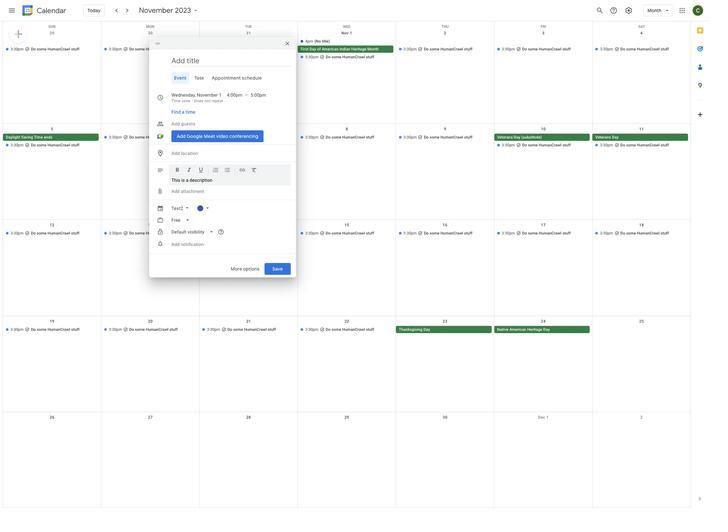 Task type: vqa. For each thing, say whether or not it's contained in the screenshot.
Today button
yes



Task type: locate. For each thing, give the bounding box(es) containing it.
cell containing veterans day (substitute)
[[494, 134, 593, 150]]

2 add from the top
[[171, 151, 180, 156]]

month
[[648, 8, 662, 13], [367, 47, 379, 51]]

1 horizontal spatial american
[[509, 327, 526, 332]]

3:30pm inside button
[[207, 231, 220, 236]]

time left 'ends'
[[34, 135, 43, 140]]

6 row from the top
[[3, 412, 691, 508]]

5:00pm
[[251, 92, 266, 98]]

settings menu image
[[625, 7, 633, 14]]

tab list
[[691, 21, 709, 490], [154, 72, 291, 84]]

do some humancrawl stuff down first day of american indian heritage month button on the top of the page
[[326, 55, 374, 59]]

grid containing 29
[[3, 21, 691, 508]]

humancrawl down 20
[[146, 327, 168, 332]]

do some humancrawl stuff down veterans day button
[[620, 143, 669, 148]]

add for add location
[[171, 151, 180, 156]]

event button
[[171, 72, 189, 84]]

day for first day of american indian heritage month
[[310, 47, 316, 51]]

month inside first day of american indian heritage month button
[[367, 47, 379, 51]]

10
[[541, 127, 546, 132]]

1 horizontal spatial 2
[[640, 415, 643, 420]]

november
[[139, 6, 173, 15], [197, 92, 218, 98]]

1 veterans from the left
[[497, 135, 513, 140]]

italic image
[[186, 167, 192, 174]]

1 right dec
[[546, 415, 549, 420]]

do some humancrawl stuff down 3
[[522, 47, 571, 51]]

nov 1
[[342, 31, 352, 35]]

do some humancrawl stuff down 16
[[424, 231, 472, 236]]

heritage inside cell
[[351, 47, 366, 51]]

do some humancrawl stuff down '21'
[[227, 327, 276, 332]]

humancrawl down veterans day (substitute) button
[[539, 143, 561, 148]]

16
[[443, 223, 447, 228]]

humancrawl down 15
[[342, 231, 365, 236]]

month right settings menu image
[[648, 8, 662, 13]]

calendar
[[37, 6, 66, 15]]

0 horizontal spatial heritage
[[351, 47, 366, 51]]

humancrawl down 'daylight saving time ends' "button"
[[48, 143, 70, 148]]

add left location
[[171, 151, 180, 156]]

1 vertical spatial time
[[34, 135, 43, 140]]

native american heritage day
[[497, 327, 550, 332]]

title)
[[322, 39, 330, 44]]

time
[[171, 99, 181, 103], [34, 135, 43, 140]]

add
[[171, 121, 180, 127], [171, 151, 180, 156], [171, 189, 180, 194], [171, 242, 180, 247]]

november 2023
[[139, 6, 191, 15]]

row containing 5
[[3, 124, 691, 220]]

4 row from the top
[[3, 220, 691, 316]]

6
[[149, 127, 152, 132]]

this is a description
[[171, 178, 212, 183]]

main drawer image
[[8, 7, 16, 14]]

1 horizontal spatial november
[[197, 92, 218, 98]]

0 vertical spatial 29
[[50, 31, 54, 35]]

do some humancrawl stuff down 4 on the top right of the page
[[620, 47, 669, 51]]

0 vertical spatial american
[[322, 47, 339, 51]]

1 vertical spatial 1
[[219, 92, 222, 98]]

17
[[541, 223, 546, 228]]

3 row from the top
[[3, 124, 691, 220]]

5 row from the top
[[3, 316, 691, 412]]

humancrawl down 6
[[146, 135, 168, 140]]

2 horizontal spatial 1
[[546, 415, 549, 420]]

dec 1
[[538, 415, 549, 420]]

0 vertical spatial 1
[[350, 31, 352, 35]]

0 horizontal spatial 1
[[219, 92, 222, 98]]

veterans
[[497, 135, 513, 140], [595, 135, 611, 140]]

1 horizontal spatial 30
[[443, 415, 447, 420]]

cell containing 4pm
[[298, 38, 396, 61]]

november up not
[[197, 92, 218, 98]]

add down find
[[171, 121, 180, 127]]

first day of american indian heritage month
[[301, 47, 379, 51]]

humancrawl down '21'
[[244, 327, 267, 332]]

0 horizontal spatial 29
[[50, 31, 54, 35]]

0 horizontal spatial a
[[182, 109, 184, 115]]

november up mon
[[139, 6, 173, 15]]

do some humancrawl stuff down veterans day (substitute) button
[[522, 143, 571, 148]]

3:30pm button
[[199, 230, 295, 237]]

day
[[310, 47, 316, 51], [218, 135, 224, 140], [514, 135, 520, 140], [612, 135, 619, 140], [423, 327, 430, 332], [543, 327, 550, 332]]

humancrawl down 19
[[48, 327, 70, 332]]

a right find
[[182, 109, 184, 115]]

thu
[[442, 25, 449, 29]]

humancrawl down election day button
[[244, 143, 267, 148]]

do some humancrawl stuff down 18
[[620, 231, 669, 236]]

add for add guests
[[171, 121, 180, 127]]

time down wednesday,
[[171, 99, 181, 103]]

do some humancrawl stuff
[[31, 47, 79, 51], [129, 47, 178, 51], [208, 47, 257, 51], [424, 47, 472, 51], [522, 47, 571, 51], [620, 47, 669, 51], [326, 55, 374, 59], [129, 135, 178, 140], [326, 135, 374, 140], [424, 135, 472, 140], [31, 143, 79, 148], [227, 143, 276, 148], [522, 143, 571, 148], [620, 143, 669, 148], [31, 231, 79, 236], [129, 231, 178, 236], [326, 231, 374, 236], [424, 231, 472, 236], [522, 231, 571, 236], [620, 231, 669, 236], [31, 327, 79, 332], [129, 327, 178, 332], [227, 327, 276, 332], [326, 327, 374, 332]]

veterans day
[[595, 135, 619, 140]]

location
[[181, 151, 198, 156]]

1 horizontal spatial veterans
[[595, 135, 611, 140]]

1 up repeat
[[219, 92, 222, 98]]

1 horizontal spatial 29
[[345, 415, 349, 420]]

0 vertical spatial 2
[[444, 31, 446, 35]]

appointment
[[212, 75, 241, 81]]

cell down nov 1
[[298, 38, 396, 61]]

time zone
[[171, 99, 190, 103]]

add left the "notification"
[[171, 242, 180, 247]]

1 vertical spatial american
[[509, 327, 526, 332]]

test2
[[171, 206, 183, 211]]

1 add from the top
[[171, 121, 180, 127]]

1 vertical spatial heritage
[[527, 327, 542, 332]]

2 row from the top
[[3, 28, 691, 124]]

1 vertical spatial november
[[197, 92, 218, 98]]

cell
[[298, 38, 396, 61], [3, 134, 101, 150], [199, 134, 298, 150], [494, 134, 593, 150], [592, 134, 691, 150], [593, 326, 691, 334]]

0 vertical spatial month
[[648, 8, 662, 13]]

do some humancrawl stuff down election day button
[[227, 143, 276, 148]]

0 horizontal spatial 30
[[148, 31, 153, 35]]

2 veterans from the left
[[595, 135, 611, 140]]

humancrawl up the add title text field
[[225, 47, 248, 51]]

18
[[639, 223, 644, 228]]

today button
[[83, 3, 105, 18]]

grid
[[3, 21, 691, 508]]

daylight saving time ends button
[[3, 134, 99, 141]]

humancrawl
[[48, 47, 70, 51], [146, 47, 168, 51], [225, 47, 248, 51], [441, 47, 463, 51], [539, 47, 561, 51], [637, 47, 660, 51], [342, 55, 365, 59], [146, 135, 168, 140], [342, 135, 365, 140], [441, 135, 463, 140], [48, 143, 70, 148], [244, 143, 267, 148], [539, 143, 561, 148], [637, 143, 660, 148], [48, 231, 70, 236], [146, 231, 168, 236], [342, 231, 365, 236], [441, 231, 463, 236], [539, 231, 561, 236], [637, 231, 660, 236], [48, 327, 70, 332], [146, 327, 168, 332], [244, 327, 267, 332], [342, 327, 365, 332]]

1 vertical spatial a
[[186, 178, 188, 183]]

1 vertical spatial 29
[[345, 415, 349, 420]]

1 row from the top
[[3, 21, 691, 29]]

0 vertical spatial time
[[171, 99, 181, 103]]

to element
[[245, 92, 248, 98]]

heritage right indian in the top of the page
[[351, 47, 366, 51]]

4 add from the top
[[171, 242, 180, 247]]

time inside "button"
[[34, 135, 43, 140]]

0 horizontal spatial veterans
[[497, 135, 513, 140]]

row
[[3, 21, 691, 29], [3, 28, 691, 124], [3, 124, 691, 220], [3, 220, 691, 316], [3, 316, 691, 412], [3, 412, 691, 508]]

heritage
[[351, 47, 366, 51], [527, 327, 542, 332]]

today
[[88, 8, 101, 13]]

cell down 5
[[3, 134, 101, 150]]

add down this
[[171, 189, 180, 194]]

day for veterans day
[[612, 135, 619, 140]]

daylight saving time ends
[[6, 135, 52, 140]]

does not repeat
[[194, 99, 223, 103]]

a inside 'button'
[[182, 109, 184, 115]]

2
[[444, 31, 446, 35], [640, 415, 643, 420]]

3
[[542, 31, 545, 35]]

add attachment
[[171, 189, 204, 194]]

support image
[[610, 7, 618, 14]]

cell down 7
[[199, 134, 298, 150]]

do some humancrawl stuff cell
[[199, 38, 298, 61]]

do
[[31, 47, 36, 51], [129, 47, 134, 51], [208, 47, 213, 51], [424, 47, 429, 51], [522, 47, 527, 51], [620, 47, 625, 51], [326, 55, 331, 59], [129, 135, 134, 140], [326, 135, 331, 140], [424, 135, 429, 140], [31, 143, 36, 148], [227, 143, 232, 148], [522, 143, 527, 148], [620, 143, 625, 148], [31, 231, 36, 236], [129, 231, 134, 236], [326, 231, 331, 236], [424, 231, 429, 236], [522, 231, 527, 236], [620, 231, 625, 236], [31, 327, 36, 332], [129, 327, 134, 332], [227, 327, 232, 332], [326, 327, 331, 332]]

0 vertical spatial heritage
[[351, 47, 366, 51]]

dec
[[538, 415, 545, 420]]

1 vertical spatial 30
[[443, 415, 447, 420]]

1 horizontal spatial a
[[186, 178, 188, 183]]

1
[[350, 31, 352, 35], [219, 92, 222, 98], [546, 415, 549, 420]]

some
[[37, 47, 47, 51], [135, 47, 145, 51], [214, 47, 224, 51], [430, 47, 440, 51], [528, 47, 538, 51], [626, 47, 636, 51], [332, 55, 341, 59], [135, 135, 145, 140], [332, 135, 341, 140], [430, 135, 440, 140], [37, 143, 47, 148], [233, 143, 243, 148], [528, 143, 538, 148], [626, 143, 636, 148], [37, 231, 47, 236], [135, 231, 145, 236], [332, 231, 341, 236], [430, 231, 440, 236], [528, 231, 538, 236], [626, 231, 636, 236], [37, 327, 47, 332], [135, 327, 145, 332], [233, 327, 243, 332], [332, 327, 341, 332]]

november 2023 button
[[136, 6, 201, 15]]

0 vertical spatial a
[[182, 109, 184, 115]]

4pm (no title)
[[305, 39, 330, 44]]

humancrawl down 22
[[342, 327, 365, 332]]

19
[[50, 319, 54, 324]]

24
[[541, 319, 546, 324]]

cell containing daylight saving time ends
[[3, 134, 101, 150]]

30
[[148, 31, 153, 35], [443, 415, 447, 420]]

0 vertical spatial 30
[[148, 31, 153, 35]]

cell down 11
[[592, 134, 691, 150]]

humancrawl down 12
[[48, 231, 70, 236]]

2 vertical spatial 1
[[546, 415, 549, 420]]

humancrawl down first day of american indian heritage month button on the top of the page
[[342, 55, 365, 59]]

0 horizontal spatial november
[[139, 6, 173, 15]]

cell down 10 on the right of page
[[494, 134, 593, 150]]

humancrawl down 18
[[637, 231, 660, 236]]

0 vertical spatial november
[[139, 6, 173, 15]]

guests
[[181, 121, 195, 127]]

2023
[[175, 6, 191, 15]]

thanksgiving
[[399, 327, 422, 332]]

day inside button
[[423, 327, 430, 332]]

election
[[202, 135, 217, 140]]

row containing sun
[[3, 21, 691, 29]]

1 right nov
[[350, 31, 352, 35]]

stuff inside button
[[249, 47, 257, 51]]

1 vertical spatial month
[[367, 47, 379, 51]]

wednesday, november 1
[[171, 92, 222, 98]]

5
[[51, 127, 53, 132]]

1 horizontal spatial month
[[648, 8, 662, 13]]

4
[[640, 31, 643, 35]]

month button
[[643, 3, 673, 18]]

humancrawl down veterans day button
[[637, 143, 660, 148]]

do some humancrawl stuff down 8
[[326, 135, 374, 140]]

row containing 29
[[3, 28, 691, 124]]

some inside button
[[214, 47, 224, 51]]

cell containing election day
[[199, 134, 298, 150]]

0 horizontal spatial time
[[34, 135, 43, 140]]

a
[[182, 109, 184, 115], [186, 178, 188, 183]]

stuff
[[71, 47, 79, 51], [169, 47, 178, 51], [249, 47, 257, 51], [464, 47, 472, 51], [562, 47, 571, 51], [661, 47, 669, 51], [366, 55, 374, 59], [169, 135, 178, 140], [366, 135, 374, 140], [464, 135, 472, 140], [71, 143, 79, 148], [268, 143, 276, 148], [562, 143, 571, 148], [661, 143, 669, 148], [71, 231, 79, 236], [169, 231, 178, 236], [366, 231, 374, 236], [464, 231, 472, 236], [562, 231, 571, 236], [661, 231, 669, 236], [71, 327, 79, 332], [169, 327, 178, 332], [268, 327, 276, 332], [366, 327, 374, 332]]

heritage down 24
[[527, 327, 542, 332]]

1 horizontal spatial 1
[[350, 31, 352, 35]]

do some humancrawl stuff down 15
[[326, 231, 374, 236]]

0 horizontal spatial 2
[[444, 31, 446, 35]]

american down title)
[[322, 47, 339, 51]]

do some humancrawl stuff down 6
[[129, 135, 178, 140]]

saving
[[21, 135, 33, 140]]

do some humancrawl stuff up the add title text field
[[208, 47, 257, 51]]

do some humancrawl stuff down thu
[[424, 47, 472, 51]]

american right native
[[509, 327, 526, 332]]

a right is
[[186, 178, 188, 183]]

do some humancrawl stuff down sun
[[31, 47, 79, 51]]

None field
[[169, 214, 195, 226], [169, 226, 219, 238], [169, 214, 195, 226], [169, 226, 219, 238]]

0 horizontal spatial month
[[367, 47, 379, 51]]

month right indian in the top of the page
[[367, 47, 379, 51]]

add location
[[171, 151, 198, 156]]

1 vertical spatial 2
[[640, 415, 643, 420]]

add location button
[[169, 148, 291, 159]]

appointment schedule button
[[209, 72, 265, 84]]

1 horizontal spatial tab list
[[691, 21, 709, 490]]

Add title text field
[[171, 56, 291, 66]]

0 horizontal spatial tab list
[[154, 72, 291, 84]]

3 add from the top
[[171, 189, 180, 194]]

1 for nov 1
[[350, 31, 352, 35]]

3:30pm
[[10, 47, 24, 51], [109, 47, 122, 51], [404, 47, 417, 51], [502, 47, 515, 51], [600, 47, 613, 51], [305, 55, 319, 59], [109, 135, 122, 140], [305, 135, 319, 140], [404, 135, 417, 140], [10, 143, 24, 148], [207, 143, 220, 148], [502, 143, 515, 148], [600, 143, 613, 148], [10, 231, 24, 236], [109, 231, 122, 236], [207, 231, 220, 236], [305, 231, 319, 236], [404, 231, 417, 236], [502, 231, 515, 236], [600, 231, 613, 236], [10, 327, 24, 332], [109, 327, 122, 332], [207, 327, 220, 332], [305, 327, 319, 332]]

calendar heading
[[35, 6, 66, 15]]

first
[[301, 47, 309, 51]]



Task type: describe. For each thing, give the bounding box(es) containing it.
do some humancrawl stuff down 17
[[522, 231, 571, 236]]

do some humancrawl stuff down 12
[[31, 231, 79, 236]]

row containing 12
[[3, 220, 691, 316]]

8
[[346, 127, 348, 132]]

find
[[171, 109, 181, 115]]

humancrawl down 16
[[441, 231, 463, 236]]

cell down 25
[[593, 326, 691, 334]]

day for thanksgiving day
[[423, 327, 430, 332]]

not
[[205, 99, 211, 103]]

humancrawl down 13 at the left top
[[146, 231, 168, 236]]

20
[[148, 319, 153, 324]]

tue
[[245, 25, 252, 29]]

26
[[50, 415, 54, 420]]

23
[[443, 319, 447, 324]]

numbered list image
[[212, 167, 219, 174]]

fri
[[541, 25, 546, 29]]

row containing 19
[[3, 316, 691, 412]]

this
[[171, 178, 180, 183]]

veterans for veterans day
[[595, 135, 611, 140]]

appointment schedule
[[212, 75, 262, 81]]

election day button
[[199, 134, 295, 141]]

28
[[246, 415, 251, 420]]

underline image
[[198, 167, 204, 174]]

indian
[[340, 47, 350, 51]]

sun
[[48, 25, 55, 29]]

0 horizontal spatial american
[[322, 47, 339, 51]]

do some humancrawl stuff down 20
[[129, 327, 178, 332]]

insert link image
[[239, 167, 246, 174]]

add attachment button
[[169, 186, 207, 197]]

do inside button
[[208, 47, 213, 51]]

remove formatting image
[[251, 167, 257, 174]]

13
[[148, 223, 153, 228]]

4:00pm – 5:00pm
[[227, 92, 266, 98]]

thanksgiving day button
[[396, 326, 492, 333]]

12
[[50, 223, 54, 228]]

do some humancrawl stuff down 13 at the left top
[[129, 231, 178, 236]]

description
[[190, 178, 212, 183]]

find a time
[[171, 109, 195, 115]]

humancrawl down 4 on the top right of the page
[[637, 47, 660, 51]]

repeat
[[212, 99, 223, 103]]

humancrawl inside button
[[225, 47, 248, 51]]

veterans day button
[[592, 134, 688, 141]]

do some humancrawl stuff down 'daylight saving time ends' "button"
[[31, 143, 79, 148]]

7
[[247, 127, 250, 132]]

veterans day (substitute)
[[497, 135, 542, 140]]

add notification button
[[169, 237, 206, 252]]

election day
[[202, 135, 224, 140]]

native american heritage day button
[[494, 326, 590, 333]]

4:00pm
[[227, 92, 242, 98]]

(no
[[314, 39, 321, 44]]

mon
[[146, 25, 154, 29]]

add guests
[[171, 121, 195, 127]]

–
[[245, 92, 248, 98]]

veterans day (substitute) button
[[494, 134, 590, 141]]

27
[[148, 415, 153, 420]]

first day of american indian heritage month button
[[298, 46, 393, 53]]

do some humancrawl stuff button
[[199, 46, 295, 53]]

humancrawl down 17
[[539, 231, 561, 236]]

humancrawl down mon
[[146, 47, 168, 51]]

task button
[[192, 72, 207, 84]]

1 for dec 1
[[546, 415, 549, 420]]

add for add notification
[[171, 242, 180, 247]]

1 horizontal spatial heritage
[[527, 327, 542, 332]]

month inside month popup button
[[648, 8, 662, 13]]

add notification
[[171, 242, 204, 247]]

do some humancrawl stuff inside button
[[208, 47, 257, 51]]

humancrawl down 3
[[539, 47, 561, 51]]

does
[[194, 99, 204, 103]]

native
[[497, 327, 508, 332]]

21
[[246, 319, 251, 324]]

add guests button
[[169, 118, 291, 130]]

(substitute)
[[521, 135, 542, 140]]

is
[[181, 178, 185, 183]]

bold image
[[174, 167, 181, 174]]

bulleted list image
[[224, 167, 231, 174]]

nov
[[342, 31, 349, 35]]

time
[[186, 109, 195, 115]]

find a time button
[[169, 106, 198, 118]]

25
[[639, 319, 644, 324]]

humancrawl down 9
[[441, 135, 463, 140]]

task
[[194, 75, 204, 81]]

1 horizontal spatial time
[[171, 99, 181, 103]]

31
[[246, 31, 251, 35]]

tab list containing event
[[154, 72, 291, 84]]

notification
[[181, 242, 204, 247]]

humancrawl down sun
[[48, 47, 70, 51]]

add for add attachment
[[171, 189, 180, 194]]

row containing 26
[[3, 412, 691, 508]]

11
[[639, 127, 644, 132]]

zone
[[182, 99, 190, 103]]

day for veterans day (substitute)
[[514, 135, 520, 140]]

9
[[444, 127, 446, 132]]

cell containing veterans day
[[592, 134, 691, 150]]

do some humancrawl stuff down 19
[[31, 327, 79, 332]]

do some humancrawl stuff down mon
[[129, 47, 178, 51]]

sat
[[638, 25, 645, 29]]

wednesday,
[[171, 92, 196, 98]]

veterans for veterans day (substitute)
[[497, 135, 513, 140]]

humancrawl down thu
[[441, 47, 463, 51]]

calendar element
[[21, 4, 66, 18]]

ends
[[44, 135, 52, 140]]

humancrawl down 8
[[342, 135, 365, 140]]

wed
[[343, 25, 351, 29]]

event
[[174, 75, 186, 81]]

4pm
[[305, 39, 313, 44]]

day for election day
[[218, 135, 224, 140]]

do some humancrawl stuff down 22
[[326, 327, 374, 332]]

do some humancrawl stuff down 9
[[424, 135, 472, 140]]

Description text field
[[171, 178, 288, 183]]

of
[[317, 47, 321, 51]]

formatting options toolbar
[[169, 165, 291, 178]]



